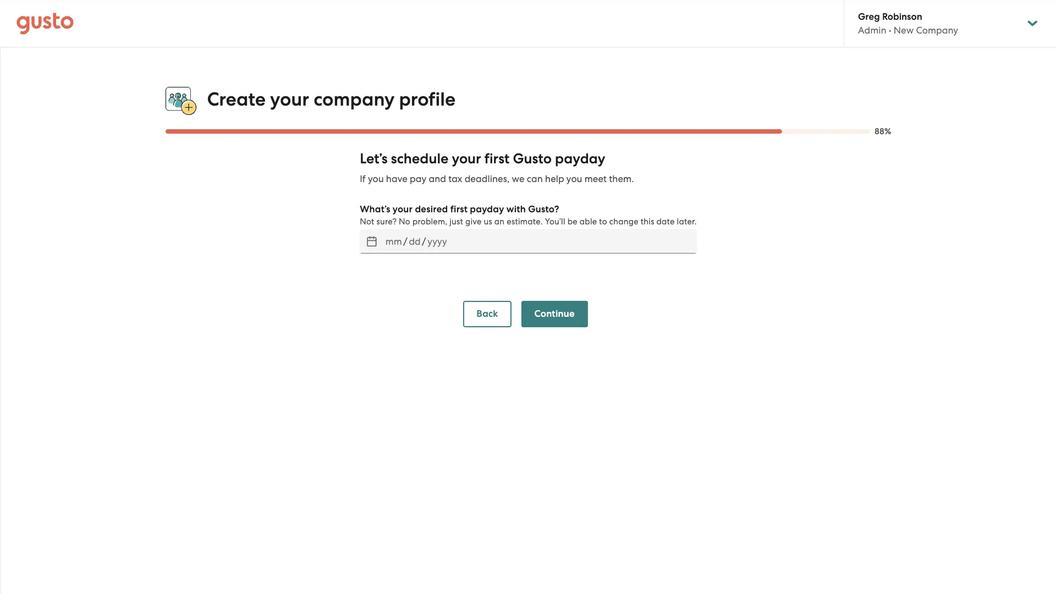Task type: vqa. For each thing, say whether or not it's contained in the screenshot.
Tell
no



Task type: locate. For each thing, give the bounding box(es) containing it.
create your company profile
[[207, 88, 456, 111]]

first
[[485, 150, 510, 167], [451, 204, 468, 215]]

1 / from the left
[[404, 236, 408, 247]]

88%
[[875, 127, 892, 137]]

not
[[360, 217, 375, 227]]

first inside what's your desired first payday with gusto? not sure? no problem, just give us an estimate. you'll be able to change this date later.
[[451, 204, 468, 215]]

first up just
[[451, 204, 468, 215]]

1 horizontal spatial first
[[485, 150, 510, 167]]

0 horizontal spatial you
[[368, 173, 384, 184]]

give
[[466, 217, 482, 227]]

first for gusto
[[485, 150, 510, 167]]

1 vertical spatial your
[[452, 150, 481, 167]]

first up if you have pay and tax deadlines, we can help you meet them.
[[485, 150, 510, 167]]

1 you from the left
[[368, 173, 384, 184]]

1 vertical spatial first
[[451, 204, 468, 215]]

Day (dd) field
[[408, 233, 422, 251]]

Year (yyyy) field
[[427, 233, 449, 251]]

1 vertical spatial payday
[[470, 204, 504, 215]]

your up tax
[[452, 150, 481, 167]]

be
[[568, 217, 578, 227]]

let's
[[360, 150, 388, 167]]

your inside what's your desired first payday with gusto? not sure? no problem, just give us an estimate. you'll be able to change this date later.
[[393, 204, 413, 215]]

estimate.
[[507, 217, 543, 227]]

you
[[368, 173, 384, 184], [567, 173, 583, 184]]

your right create
[[270, 88, 309, 111]]

greg robinson admin • new company
[[859, 11, 959, 36]]

date
[[657, 217, 675, 227]]

0 vertical spatial payday
[[555, 150, 606, 167]]

1 horizontal spatial your
[[393, 204, 413, 215]]

you right if
[[368, 173, 384, 184]]

help
[[545, 173, 564, 184]]

gusto?
[[528, 204, 560, 215]]

let's schedule your first gusto payday
[[360, 150, 606, 167]]

0 horizontal spatial your
[[270, 88, 309, 111]]

2 you from the left
[[567, 173, 583, 184]]

what's
[[360, 204, 391, 215]]

0 horizontal spatial first
[[451, 204, 468, 215]]

0 horizontal spatial /
[[404, 236, 408, 247]]

/ down no
[[404, 236, 408, 247]]

0 horizontal spatial payday
[[470, 204, 504, 215]]

your for desired
[[393, 204, 413, 215]]

payday up us
[[470, 204, 504, 215]]

back link
[[464, 301, 512, 328]]

your
[[270, 88, 309, 111], [452, 150, 481, 167], [393, 204, 413, 215]]

them.
[[609, 173, 634, 184]]

greg
[[859, 11, 880, 23]]

deadlines,
[[465, 173, 510, 184]]

problem,
[[413, 217, 448, 227]]

with
[[507, 204, 526, 215]]

your up no
[[393, 204, 413, 215]]

/
[[404, 236, 408, 247], [422, 236, 427, 247]]

to
[[600, 217, 608, 227]]

1 horizontal spatial you
[[567, 173, 583, 184]]

0 vertical spatial your
[[270, 88, 309, 111]]

meet
[[585, 173, 607, 184]]

2 / from the left
[[422, 236, 427, 247]]

later.
[[677, 217, 697, 227]]

you right help
[[567, 173, 583, 184]]

Month (mm) field
[[384, 233, 404, 251]]

this
[[641, 217, 655, 227]]

just
[[450, 217, 463, 227]]

/ down problem,
[[422, 236, 427, 247]]

company
[[314, 88, 395, 111]]

0 vertical spatial first
[[485, 150, 510, 167]]

back
[[477, 308, 498, 320]]

1 horizontal spatial payday
[[555, 150, 606, 167]]

create
[[207, 88, 266, 111]]

payday up meet
[[555, 150, 606, 167]]

change
[[610, 217, 639, 227]]

2 vertical spatial your
[[393, 204, 413, 215]]

no
[[399, 217, 411, 227]]

payday
[[555, 150, 606, 167], [470, 204, 504, 215]]

1 horizontal spatial /
[[422, 236, 427, 247]]



Task type: describe. For each thing, give the bounding box(es) containing it.
2 horizontal spatial your
[[452, 150, 481, 167]]

us
[[484, 217, 493, 227]]

new
[[894, 25, 914, 36]]

first for payday
[[451, 204, 468, 215]]

sure?
[[377, 217, 397, 227]]

can
[[527, 173, 543, 184]]

if
[[360, 173, 366, 184]]

admin
[[859, 25, 887, 36]]

home image
[[17, 12, 74, 34]]

continue button
[[522, 301, 588, 328]]

•
[[889, 25, 892, 36]]

able
[[580, 217, 597, 227]]

what's your desired first payday with gusto? not sure? no problem, just give us an estimate. you'll be able to change this date later.
[[360, 204, 697, 227]]

schedule
[[391, 150, 449, 167]]

company
[[917, 25, 959, 36]]

we
[[512, 173, 525, 184]]

continue
[[535, 308, 575, 320]]

and
[[429, 173, 446, 184]]

if you have pay and tax deadlines, we can help you meet them.
[[360, 173, 634, 184]]

payday inside what's your desired first payday with gusto? not sure? no problem, just give us an estimate. you'll be able to change this date later.
[[470, 204, 504, 215]]

have
[[386, 173, 408, 184]]

robinson
[[883, 11, 923, 23]]

pay
[[410, 173, 427, 184]]

gusto
[[513, 150, 552, 167]]

profile
[[399, 88, 456, 111]]

tax
[[449, 173, 463, 184]]

an
[[495, 217, 505, 227]]

desired
[[415, 204, 448, 215]]

you'll
[[545, 217, 566, 227]]

your for company
[[270, 88, 309, 111]]



